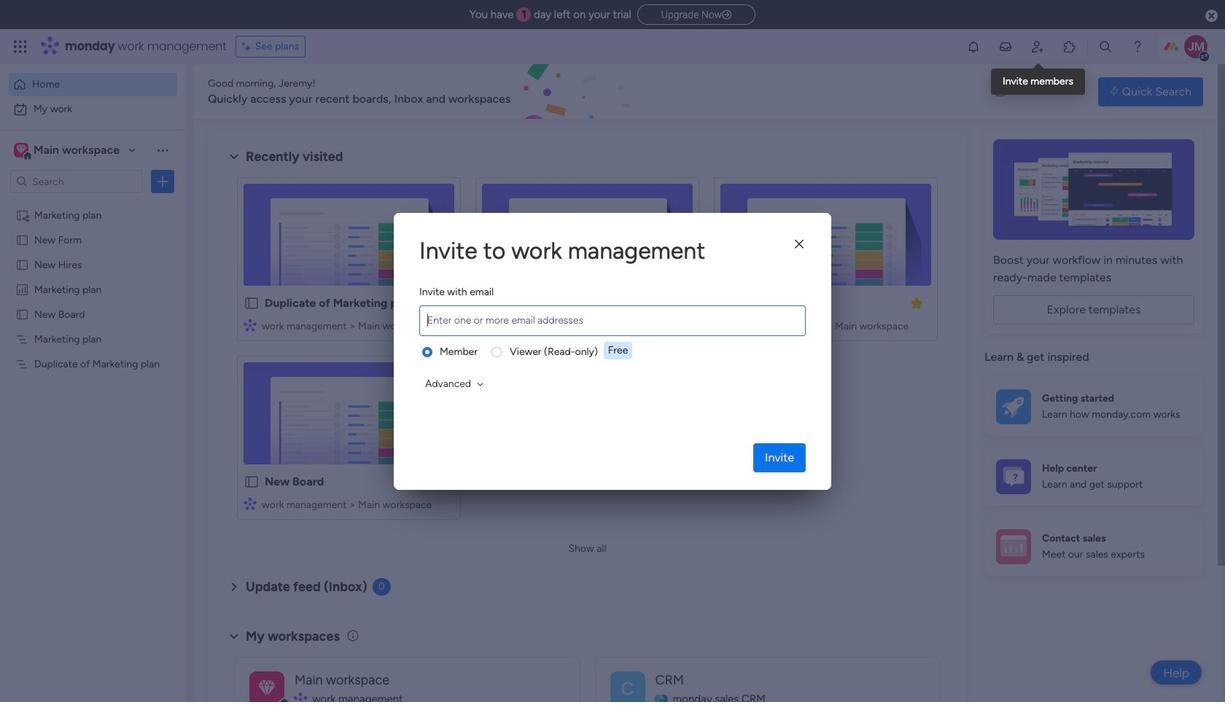 Task type: describe. For each thing, give the bounding box(es) containing it.
add to favorites image
[[671, 296, 686, 310]]

close image
[[795, 239, 804, 250]]

notifications image
[[967, 39, 981, 54]]

add to favorites image
[[433, 296, 447, 310]]

monday marketplace image
[[1063, 39, 1078, 54]]

select product image
[[13, 39, 28, 54]]

jeremy miller image
[[1185, 35, 1208, 58]]

update feed image
[[999, 39, 1014, 54]]

2 horizontal spatial workspace image
[[610, 672, 645, 703]]

remove from favorites image
[[910, 296, 925, 310]]

close recently visited image
[[225, 148, 243, 166]]

angle down image
[[477, 379, 484, 389]]

0 horizontal spatial workspace image
[[16, 142, 26, 158]]

1 vertical spatial option
[[9, 98, 177, 121]]

shareable board image
[[721, 296, 737, 312]]

0 element
[[373, 579, 391, 596]]

dapulse rightstroke image
[[723, 9, 732, 20]]

help image
[[1131, 39, 1146, 54]]

0 vertical spatial option
[[9, 73, 177, 96]]

getting started element
[[985, 378, 1204, 436]]

shareable board image
[[15, 208, 29, 222]]

contact sales element
[[985, 518, 1204, 576]]

invite members image
[[1031, 39, 1046, 54]]



Task type: vqa. For each thing, say whether or not it's contained in the screenshot.
heading to the bottom
no



Task type: locate. For each thing, give the bounding box(es) containing it.
component image
[[482, 319, 495, 332], [721, 319, 734, 332], [244, 497, 257, 510], [295, 693, 307, 703]]

v2 bolt switch image
[[1111, 84, 1119, 100]]

public dashboard image
[[15, 282, 29, 296]]

public board image down shareable board image
[[15, 233, 29, 247]]

workspace image
[[16, 142, 26, 158], [250, 672, 285, 703], [610, 672, 645, 703]]

2 public board image from the top
[[15, 258, 29, 271]]

open update feed (inbox) image
[[225, 579, 243, 596]]

list box
[[0, 200, 186, 573]]

0 vertical spatial public board image
[[15, 233, 29, 247]]

workspace image
[[14, 142, 28, 158], [259, 676, 276, 702]]

Search in workspace field
[[31, 173, 122, 190]]

component image
[[244, 319, 257, 332]]

2 vertical spatial option
[[0, 202, 186, 205]]

1 horizontal spatial workspace image
[[259, 676, 276, 702]]

option
[[9, 73, 177, 96], [9, 98, 177, 121], [0, 202, 186, 205]]

1 vertical spatial workspace image
[[259, 676, 276, 702]]

Enter one or more email addresses text field
[[423, 306, 803, 335]]

workspace image inside image
[[259, 676, 276, 702]]

1 vertical spatial public board image
[[15, 258, 29, 271]]

0 horizontal spatial workspace image
[[14, 142, 28, 158]]

public board image
[[244, 296, 260, 312], [482, 296, 498, 312], [15, 307, 29, 321], [244, 474, 260, 490]]

dapulse close image
[[1206, 9, 1219, 23]]

1 horizontal spatial workspace image
[[250, 672, 285, 703]]

templates image image
[[998, 139, 1191, 240]]

help center element
[[985, 448, 1204, 506]]

v2 user feedback image
[[997, 83, 1008, 100]]

public board image
[[15, 233, 29, 247], [15, 258, 29, 271]]

see plans image
[[242, 39, 255, 55]]

search everything image
[[1099, 39, 1114, 54]]

close my workspaces image
[[225, 628, 243, 646]]

quick search results list box
[[225, 166, 950, 538]]

1 public board image from the top
[[15, 233, 29, 247]]

public board image up public dashboard image
[[15, 258, 29, 271]]

0 vertical spatial workspace image
[[14, 142, 28, 158]]

workspace selection element
[[14, 142, 122, 161]]



